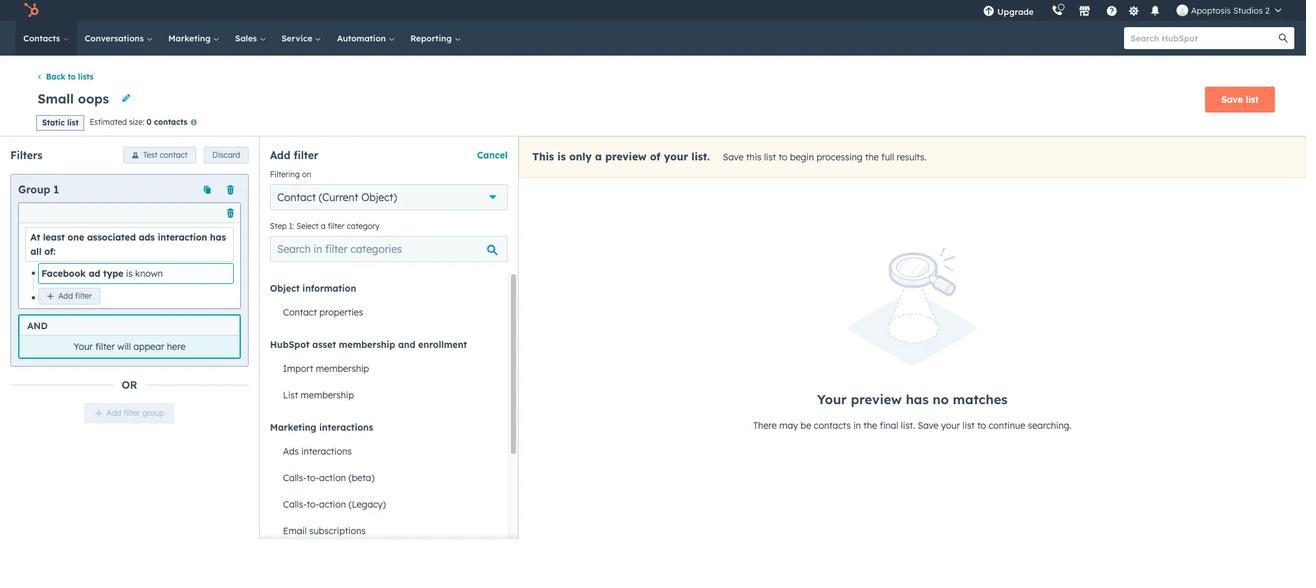 Task type: describe. For each thing, give the bounding box(es) containing it.
1 horizontal spatial is
[[557, 150, 566, 163]]

all
[[30, 246, 42, 258]]

save this list to begin processing the full results.
[[723, 151, 927, 163]]

0 vertical spatial and
[[27, 321, 48, 332]]

membership for list membership
[[301, 390, 354, 402]]

ads interactions button
[[270, 439, 498, 465]]

be
[[801, 420, 811, 432]]

0 vertical spatial the
[[865, 151, 879, 163]]

action for (legacy)
[[319, 499, 346, 511]]

apoptosis
[[1191, 5, 1231, 16]]

filter left will on the left
[[95, 341, 115, 353]]

list inside button
[[1246, 94, 1259, 105]]

matches
[[953, 392, 1008, 408]]

marketing link
[[160, 21, 227, 56]]

contacts
[[23, 33, 63, 43]]

service link
[[274, 21, 329, 56]]

this is only a preview of your list.
[[532, 150, 710, 163]]

filter up on
[[294, 149, 318, 162]]

back
[[46, 72, 65, 82]]

calling icon image
[[1052, 5, 1064, 17]]

add for add filter group button
[[107, 409, 121, 418]]

marketplaces image
[[1079, 6, 1091, 17]]

interactions for ads interactions
[[301, 446, 352, 458]]

appear
[[133, 341, 164, 353]]

one
[[68, 232, 84, 243]]

lists
[[78, 72, 94, 82]]

2
[[1265, 5, 1270, 16]]

2 horizontal spatial to
[[977, 420, 986, 432]]

save for save this list to begin processing the full results.
[[723, 151, 744, 163]]

begin
[[790, 151, 814, 163]]

marketplaces button
[[1071, 0, 1099, 21]]

calls-to-action (legacy) button
[[270, 492, 498, 519]]

Search HubSpot search field
[[1124, 27, 1283, 49]]

estimated size: 0 contacts
[[90, 117, 187, 127]]

category
[[347, 221, 380, 231]]

email
[[283, 526, 307, 538]]

object
[[270, 283, 300, 294]]

contact properties button
[[270, 300, 498, 326]]

associated
[[87, 232, 136, 243]]

information
[[302, 283, 356, 294]]

(beta)
[[349, 473, 375, 485]]

import membership button
[[270, 356, 498, 383]]

email subscriptions button
[[270, 519, 498, 545]]

List name field
[[36, 90, 113, 108]]

a for preview
[[595, 150, 602, 163]]

upgrade image
[[983, 6, 995, 17]]

on
[[302, 169, 311, 179]]

of:
[[44, 246, 56, 258]]

back to lists
[[46, 72, 94, 82]]

processing
[[817, 151, 863, 163]]

subscriptions
[[309, 526, 366, 538]]

sales
[[235, 33, 259, 43]]

notifications image
[[1150, 6, 1161, 17]]

contacts for 0
[[154, 117, 187, 127]]

add filter group button
[[84, 403, 175, 424]]

interaction
[[158, 232, 207, 243]]

import
[[283, 363, 313, 375]]

add filter group
[[107, 409, 164, 418]]

may
[[779, 420, 798, 432]]

group
[[18, 183, 50, 196]]

facebook
[[41, 268, 86, 280]]

filter left category
[[328, 221, 345, 231]]

contacts for be
[[814, 420, 851, 432]]

at least one associated ads interaction has all of:
[[30, 232, 226, 258]]

here
[[167, 341, 186, 353]]

calls-to-action (legacy)
[[283, 499, 386, 511]]

static list
[[42, 118, 79, 127]]

save list button
[[1205, 87, 1275, 113]]

list. for final
[[901, 420, 915, 432]]

menu containing apoptosis studios 2
[[974, 0, 1291, 21]]

hubspot link
[[16, 3, 49, 18]]

contact (current object) button
[[270, 184, 508, 210]]

conversations
[[85, 33, 146, 43]]

(current
[[319, 191, 358, 204]]

apoptosis studios 2
[[1191, 5, 1270, 16]]

there
[[753, 420, 777, 432]]

estimated
[[90, 117, 127, 127]]

search button
[[1273, 27, 1295, 49]]

reporting link
[[403, 21, 469, 56]]

membership for import membership
[[316, 363, 369, 375]]

save for save list
[[1221, 94, 1243, 105]]

search image
[[1279, 34, 1288, 43]]

properties
[[319, 307, 363, 319]]

help button
[[1101, 0, 1123, 21]]

group
[[142, 409, 164, 418]]

test
[[143, 150, 158, 160]]

hubspot image
[[23, 3, 39, 18]]

object)
[[361, 191, 397, 204]]

contact for contact properties
[[283, 307, 317, 319]]

0 vertical spatial membership
[[339, 339, 395, 351]]

filtering
[[270, 169, 300, 179]]

contacts link
[[16, 21, 77, 56]]

asset
[[312, 339, 336, 351]]

discard
[[212, 150, 240, 160]]

1 vertical spatial has
[[906, 392, 929, 408]]

calling icon button
[[1047, 2, 1069, 19]]

list membership
[[283, 390, 354, 402]]

group 1
[[18, 183, 59, 196]]

filter inside button
[[123, 409, 140, 418]]



Task type: vqa. For each thing, say whether or not it's contained in the screenshot.
Marketing
yes



Task type: locate. For each thing, give the bounding box(es) containing it.
marketing for marketing interactions
[[270, 422, 316, 434]]

1 horizontal spatial list.
[[901, 420, 915, 432]]

contacts right 0
[[154, 117, 187, 127]]

1 vertical spatial to-
[[307, 499, 319, 511]]

at
[[30, 232, 40, 243]]

help image
[[1106, 6, 1118, 17]]

marketing up ads
[[270, 422, 316, 434]]

the left full
[[865, 151, 879, 163]]

conversations link
[[77, 21, 160, 56]]

settings image
[[1128, 6, 1140, 17]]

apoptosis studios 2 button
[[1169, 0, 1289, 21]]

1 vertical spatial action
[[319, 499, 346, 511]]

ads
[[139, 232, 155, 243]]

save list banner
[[31, 83, 1275, 114]]

0 vertical spatial list.
[[692, 150, 710, 163]]

0 horizontal spatial list.
[[692, 150, 710, 163]]

your down no
[[941, 420, 960, 432]]

0 horizontal spatial add
[[58, 291, 73, 301]]

1 calls- from the top
[[283, 473, 307, 485]]

2 action from the top
[[319, 499, 346, 511]]

2 vertical spatial membership
[[301, 390, 354, 402]]

calls-to-action (beta)
[[283, 473, 375, 485]]

calls- for calls-to-action (beta)
[[283, 473, 307, 485]]

1 vertical spatial preview
[[851, 392, 902, 408]]

contact
[[160, 150, 188, 160]]

0 vertical spatial to
[[68, 72, 76, 82]]

1 vertical spatial add filter
[[58, 291, 92, 301]]

marketing interactions
[[270, 422, 373, 434]]

contact down filtering on
[[277, 191, 316, 204]]

1 action from the top
[[319, 473, 346, 485]]

action for (beta)
[[319, 473, 346, 485]]

calls- for calls-to-action (legacy)
[[283, 499, 307, 511]]

0 horizontal spatial is
[[126, 268, 133, 280]]

1 horizontal spatial add filter
[[270, 149, 318, 162]]

2 vertical spatial add
[[107, 409, 121, 418]]

save
[[1221, 94, 1243, 105], [723, 151, 744, 163], [918, 420, 939, 432]]

there may be contacts in the final list. save your list to continue searching.
[[753, 420, 1072, 432]]

1 horizontal spatial has
[[906, 392, 929, 408]]

2 vertical spatial save
[[918, 420, 939, 432]]

1 horizontal spatial to
[[779, 151, 788, 163]]

page section element
[[0, 56, 1306, 136]]

1 horizontal spatial and
[[398, 339, 415, 351]]

cancel button
[[477, 147, 508, 163]]

add left group
[[107, 409, 121, 418]]

1 horizontal spatial add
[[107, 409, 121, 418]]

1 horizontal spatial a
[[595, 150, 602, 163]]

contact inside popup button
[[277, 191, 316, 204]]

back to lists link
[[36, 72, 94, 82]]

add filter button
[[38, 288, 100, 305]]

1:
[[289, 221, 294, 231]]

1 vertical spatial and
[[398, 339, 415, 351]]

a for filter
[[321, 221, 326, 231]]

automation link
[[329, 21, 403, 56]]

your
[[664, 150, 688, 163], [941, 420, 960, 432]]

0 vertical spatial your
[[664, 150, 688, 163]]

1 to- from the top
[[307, 473, 319, 485]]

1 vertical spatial marketing
[[270, 422, 316, 434]]

automation
[[337, 33, 388, 43]]

is right this
[[557, 150, 566, 163]]

calls- down ads
[[283, 473, 307, 485]]

only
[[569, 150, 592, 163]]

your preview has no matches
[[817, 392, 1008, 408]]

2 to- from the top
[[307, 499, 319, 511]]

no
[[933, 392, 949, 408]]

preview left of
[[605, 150, 647, 163]]

1
[[53, 183, 59, 196]]

2 calls- from the top
[[283, 499, 307, 511]]

add down facebook
[[58, 291, 73, 301]]

0 vertical spatial to-
[[307, 473, 319, 485]]

has left no
[[906, 392, 929, 408]]

0 horizontal spatial save
[[723, 151, 744, 163]]

type
[[103, 268, 123, 280]]

and up import membership button
[[398, 339, 415, 351]]

step
[[270, 221, 287, 231]]

facebook ad type is known
[[41, 268, 163, 280]]

0 horizontal spatial has
[[210, 232, 226, 243]]

test contact button
[[123, 147, 196, 164]]

1 vertical spatial calls-
[[283, 499, 307, 511]]

1 vertical spatial a
[[321, 221, 326, 231]]

size:
[[129, 117, 144, 127]]

add up filtering
[[270, 149, 290, 162]]

contacts left in
[[814, 420, 851, 432]]

menu item
[[1043, 0, 1046, 21]]

hubspot asset membership and enrollment
[[270, 339, 467, 351]]

to left lists
[[68, 72, 76, 82]]

your for your preview has no matches
[[817, 392, 847, 408]]

and
[[27, 321, 48, 332], [398, 339, 415, 351]]

save inside button
[[1221, 94, 1243, 105]]

add filter up filtering on
[[270, 149, 318, 162]]

contacts
[[154, 117, 187, 127], [814, 420, 851, 432]]

Select a filter category search field
[[270, 236, 508, 262]]

calls-to-action (beta) button
[[270, 465, 498, 492]]

final
[[880, 420, 899, 432]]

1 vertical spatial your
[[941, 420, 960, 432]]

2 horizontal spatial add
[[270, 149, 290, 162]]

interactions for marketing interactions
[[319, 422, 373, 434]]

1 vertical spatial the
[[864, 420, 877, 432]]

preview up final
[[851, 392, 902, 408]]

continue
[[989, 420, 1026, 432]]

to- up email subscriptions
[[307, 499, 319, 511]]

0 horizontal spatial your
[[664, 150, 688, 163]]

filtering on
[[270, 169, 311, 179]]

0 vertical spatial add filter
[[270, 149, 318, 162]]

contact for contact (current object)
[[277, 191, 316, 204]]

searching.
[[1028, 420, 1072, 432]]

0 horizontal spatial a
[[321, 221, 326, 231]]

0 horizontal spatial to
[[68, 72, 76, 82]]

sales link
[[227, 21, 274, 56]]

tara schultz image
[[1177, 5, 1189, 16]]

interactions
[[319, 422, 373, 434], [301, 446, 352, 458]]

menu
[[974, 0, 1291, 21]]

0 vertical spatial preview
[[605, 150, 647, 163]]

membership up import membership button
[[339, 339, 395, 351]]

action down calls-to-action (beta)
[[319, 499, 346, 511]]

results.
[[897, 151, 927, 163]]

studios
[[1233, 5, 1263, 16]]

membership down 'asset'
[[316, 363, 369, 375]]

action up the calls-to-action (legacy)
[[319, 473, 346, 485]]

to
[[68, 72, 76, 82], [779, 151, 788, 163], [977, 420, 986, 432]]

the
[[865, 151, 879, 163], [864, 420, 877, 432]]

1 vertical spatial contact
[[283, 307, 317, 319]]

1 horizontal spatial your
[[941, 420, 960, 432]]

marketing for marketing
[[168, 33, 213, 43]]

add filter down facebook
[[58, 291, 92, 301]]

1 vertical spatial interactions
[[301, 446, 352, 458]]

list. right final
[[901, 420, 915, 432]]

0 vertical spatial contacts
[[154, 117, 187, 127]]

has right the interaction
[[210, 232, 226, 243]]

(legacy)
[[349, 499, 386, 511]]

0 horizontal spatial add filter
[[58, 291, 92, 301]]

add filter
[[270, 149, 318, 162], [58, 291, 92, 301]]

0 horizontal spatial and
[[27, 321, 48, 332]]

full
[[881, 151, 894, 163]]

list membership button
[[270, 383, 498, 409]]

will
[[117, 341, 131, 353]]

contact properties
[[283, 307, 363, 319]]

a right "only"
[[595, 150, 602, 163]]

1 horizontal spatial contacts
[[814, 420, 851, 432]]

contacts inside page section element
[[154, 117, 187, 127]]

filter left group
[[123, 409, 140, 418]]

calls- up email
[[283, 499, 307, 511]]

test contact
[[143, 150, 188, 160]]

0 vertical spatial your
[[74, 341, 93, 353]]

filter
[[294, 149, 318, 162], [328, 221, 345, 231], [75, 291, 92, 301], [95, 341, 115, 353], [123, 409, 140, 418]]

0
[[147, 117, 152, 127]]

is right type
[[126, 268, 133, 280]]

calls-
[[283, 473, 307, 485], [283, 499, 307, 511]]

add inside button
[[107, 409, 121, 418]]

to inside page section element
[[68, 72, 76, 82]]

list.
[[692, 150, 710, 163], [901, 420, 915, 432]]

1 vertical spatial is
[[126, 268, 133, 280]]

1 vertical spatial add
[[58, 291, 73, 301]]

contact (current object)
[[277, 191, 397, 204]]

1 horizontal spatial save
[[918, 420, 939, 432]]

settings link
[[1126, 4, 1142, 17]]

action
[[319, 473, 346, 485], [319, 499, 346, 511]]

0 vertical spatial marketing
[[168, 33, 213, 43]]

to left the 'begin'
[[779, 151, 788, 163]]

0 vertical spatial has
[[210, 232, 226, 243]]

interactions inside button
[[301, 446, 352, 458]]

0 vertical spatial action
[[319, 473, 346, 485]]

enrollment
[[418, 339, 467, 351]]

0 vertical spatial interactions
[[319, 422, 373, 434]]

0 vertical spatial save
[[1221, 94, 1243, 105]]

filter inside button
[[75, 291, 92, 301]]

1 horizontal spatial your
[[817, 392, 847, 408]]

interactions up ads interactions
[[319, 422, 373, 434]]

0 vertical spatial contact
[[277, 191, 316, 204]]

a right the select
[[321, 221, 326, 231]]

marketing left sales
[[168, 33, 213, 43]]

0 vertical spatial a
[[595, 150, 602, 163]]

0 horizontal spatial your
[[74, 341, 93, 353]]

1 vertical spatial save
[[723, 151, 744, 163]]

hubspot
[[270, 339, 310, 351]]

filter down ad on the left top of the page
[[75, 291, 92, 301]]

upgrade
[[998, 6, 1034, 17]]

list. for your
[[692, 150, 710, 163]]

membership down import membership
[[301, 390, 354, 402]]

to left continue
[[977, 420, 986, 432]]

0 horizontal spatial contacts
[[154, 117, 187, 127]]

contact down object information in the left of the page
[[283, 307, 317, 319]]

1 horizontal spatial marketing
[[270, 422, 316, 434]]

1 vertical spatial to
[[779, 151, 788, 163]]

your
[[74, 341, 93, 353], [817, 392, 847, 408]]

1 vertical spatial membership
[[316, 363, 369, 375]]

list
[[283, 390, 298, 402]]

1 vertical spatial your
[[817, 392, 847, 408]]

2 vertical spatial to
[[977, 420, 986, 432]]

to- for calls-to-action (legacy)
[[307, 499, 319, 511]]

ads interactions
[[283, 446, 352, 458]]

least
[[43, 232, 65, 243]]

0 horizontal spatial marketing
[[168, 33, 213, 43]]

to- down ads interactions
[[307, 473, 319, 485]]

and down 'add filter' button on the bottom
[[27, 321, 48, 332]]

your for your filter will appear here
[[74, 341, 93, 353]]

2 horizontal spatial save
[[1221, 94, 1243, 105]]

filters
[[10, 149, 43, 162]]

1 vertical spatial contacts
[[814, 420, 851, 432]]

object information
[[270, 283, 356, 294]]

service
[[282, 33, 315, 43]]

in
[[854, 420, 861, 432]]

email subscriptions
[[283, 526, 366, 538]]

1 vertical spatial list.
[[901, 420, 915, 432]]

your right of
[[664, 150, 688, 163]]

0 horizontal spatial preview
[[605, 150, 647, 163]]

contact inside button
[[283, 307, 317, 319]]

marketing
[[168, 33, 213, 43], [270, 422, 316, 434]]

preview
[[605, 150, 647, 163], [851, 392, 902, 408]]

of
[[650, 150, 661, 163]]

reporting
[[410, 33, 454, 43]]

list. right of
[[692, 150, 710, 163]]

interactions down marketing interactions
[[301, 446, 352, 458]]

0 vertical spatial calls-
[[283, 473, 307, 485]]

add inside button
[[58, 291, 73, 301]]

import membership
[[283, 363, 369, 375]]

to- for calls-to-action (beta)
[[307, 473, 319, 485]]

select
[[296, 221, 319, 231]]

0 vertical spatial add
[[270, 149, 290, 162]]

add filter inside button
[[58, 291, 92, 301]]

1 horizontal spatial preview
[[851, 392, 902, 408]]

0 vertical spatial is
[[557, 150, 566, 163]]

list
[[1246, 94, 1259, 105], [67, 118, 79, 127], [764, 151, 776, 163], [963, 420, 975, 432]]

has inside at least one associated ads interaction has all of:
[[210, 232, 226, 243]]

add for 'add filter' button on the bottom
[[58, 291, 73, 301]]

the right in
[[864, 420, 877, 432]]

this
[[532, 150, 554, 163]]

save list
[[1221, 94, 1259, 105]]



